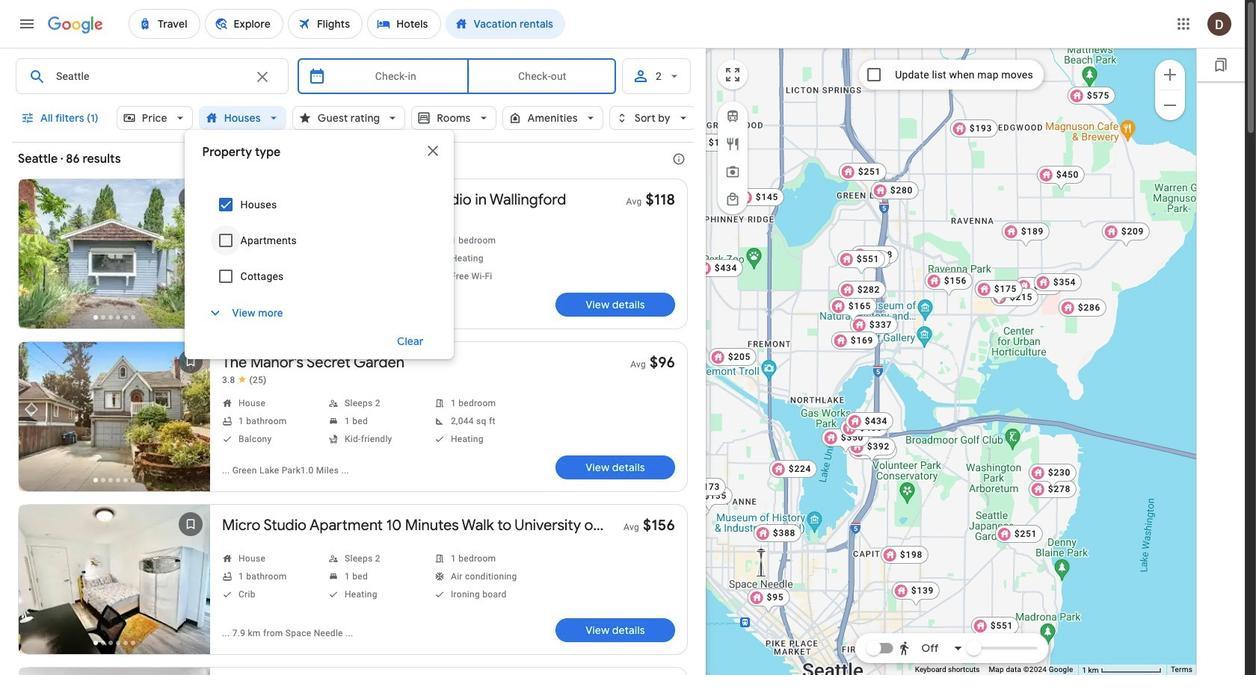 Task type: vqa. For each thing, say whether or not it's contained in the screenshot.
leftmost the with
no



Task type: describe. For each thing, give the bounding box(es) containing it.
hygge house seattle ~  light, bright  charming 4br home on walkable queen anne!, $1,131 image
[[652, 500, 709, 526]]

next image for the save the manor's secret garden to collection icon
[[173, 402, 209, 438]]

main menu image
[[18, 15, 36, 33]]

back image for save micro studio apartment 10 minutes walk to university of washington to collection icon
[[20, 565, 56, 601]]

photos list for the save the manor's secret garden to collection icon back icon
[[19, 342, 210, 505]]

photo 1 image for back image
[[19, 179, 210, 329]]

zoom in map image
[[1161, 65, 1179, 83]]

3.8 out of 5 stars from 25 reviews image
[[222, 375, 267, 387]]

photos list for back image
[[19, 179, 210, 342]]

zoom out map image
[[1161, 96, 1179, 114]]

4 photos list from the top
[[19, 668, 210, 676]]

next image for save micro studio apartment 10 minutes walk to university of washington to collection icon
[[173, 565, 209, 601]]

close dialog image
[[424, 142, 442, 160]]

filters form
[[12, 48, 696, 360]]

save centrally located cute comfy studio in wallingford to collection image
[[173, 181, 209, 217]]



Task type: locate. For each thing, give the bounding box(es) containing it.
photo 1 image for back icon for save micro studio apartment 10 minutes walk to university of washington to collection icon
[[19, 505, 210, 655]]

save the manor's secret garden to collection image
[[173, 344, 209, 380]]

Check-in text field
[[335, 59, 457, 93]]

clear image
[[253, 68, 271, 86]]

next image down save micro studio apartment 10 minutes walk to university of washington to collection icon
[[173, 565, 209, 601]]

2 next image from the top
[[173, 565, 209, 601]]

0 vertical spatial next image
[[173, 402, 209, 438]]

next image down the save the manor's secret garden to collection icon
[[173, 402, 209, 438]]

photos list
[[19, 179, 210, 342], [19, 342, 210, 505], [19, 505, 210, 668], [19, 668, 210, 676]]

2 photo 1 image from the top
[[19, 342, 210, 492]]

1 vertical spatial back image
[[20, 565, 56, 601]]

1 vertical spatial next image
[[173, 565, 209, 601]]

view larger map image
[[724, 66, 742, 84]]

4 photo 1 image from the top
[[19, 668, 210, 676]]

2 photos list from the top
[[19, 342, 210, 505]]

map region
[[706, 48, 1197, 676]]

learn more about these results image
[[661, 141, 697, 177]]

4.7 out of 5 stars from 7 reviews image
[[222, 212, 261, 224]]

1 photos list from the top
[[19, 179, 210, 342]]

3 photo 1 image from the top
[[19, 505, 210, 655]]

next image
[[173, 402, 209, 438], [173, 565, 209, 601]]

1 next image from the top
[[173, 402, 209, 438]]

back image
[[20, 402, 56, 438], [20, 565, 56, 601]]

photos list for back icon for save micro studio apartment 10 minutes walk to university of washington to collection icon
[[19, 505, 210, 668]]

1 photo 1 image from the top
[[19, 179, 210, 329]]

back image
[[20, 239, 56, 275]]

save micro studio apartment 10 minutes walk to university of washington to collection image
[[173, 507, 209, 543]]

1 back image from the top
[[20, 402, 56, 438]]

Check-out text field
[[480, 59, 604, 93]]

Search for places, hotels and more text field
[[55, 59, 244, 93]]

back image for the save the manor's secret garden to collection icon
[[20, 402, 56, 438]]

photo 1 image for the save the manor's secret garden to collection icon back icon
[[19, 342, 210, 492]]

photo 1 image
[[19, 179, 210, 329], [19, 342, 210, 492], [19, 505, 210, 655], [19, 668, 210, 676]]

2 back image from the top
[[20, 565, 56, 601]]

next image
[[173, 239, 209, 275]]

0 vertical spatial back image
[[20, 402, 56, 438]]

3 photos list from the top
[[19, 505, 210, 668]]



